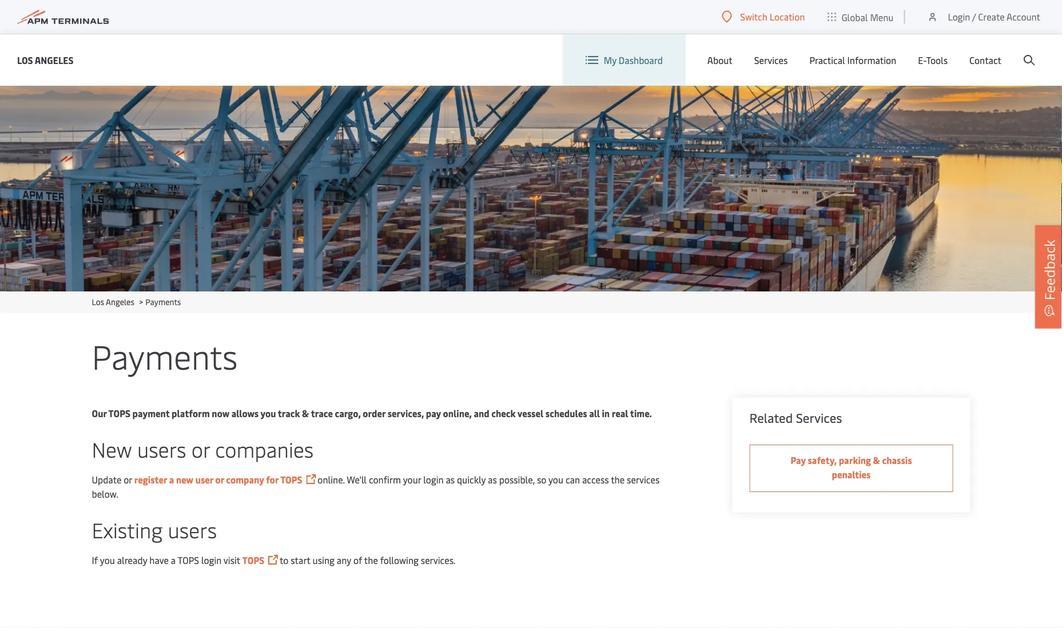 Task type: describe. For each thing, give the bounding box(es) containing it.
using
[[313, 555, 335, 567]]

1 vertical spatial services
[[796, 410, 842, 427]]

los for los angeles
[[17, 54, 33, 66]]

switch location button
[[722, 10, 805, 23]]

online,
[[443, 408, 472, 420]]

if
[[92, 555, 98, 567]]

tops right for
[[280, 474, 302, 486]]

global
[[842, 11, 868, 23]]

order
[[363, 408, 386, 420]]

schedules
[[546, 408, 587, 420]]

to
[[280, 555, 289, 567]]

services button
[[755, 34, 788, 86]]

our
[[92, 408, 107, 420]]

confirm
[[369, 474, 401, 486]]

services
[[627, 474, 660, 486]]

dashboard
[[619, 54, 663, 66]]

new users or companies
[[92, 436, 314, 463]]

& inside pay safety, parking & chassis penalties
[[873, 455, 881, 467]]

update
[[92, 474, 121, 486]]

have
[[150, 555, 169, 567]]

visit
[[224, 555, 240, 567]]

if you already have a tops login visit
[[92, 555, 242, 567]]

los angeles > payments
[[92, 297, 181, 308]]

about button
[[708, 34, 733, 86]]

existing users
[[92, 516, 217, 544]]

global menu
[[842, 11, 894, 23]]

check
[[492, 408, 516, 420]]

about
[[708, 54, 733, 66]]

now
[[212, 408, 230, 420]]

access
[[582, 474, 609, 486]]

register a new user or company for tops
[[134, 474, 302, 486]]

to start using any of the following services.
[[280, 555, 456, 567]]

for
[[266, 474, 279, 486]]

online. we'll confirm your login as quickly as possible, so you can access the services below.
[[92, 474, 660, 501]]

feedback
[[1040, 240, 1059, 301]]

so
[[537, 474, 547, 486]]

login
[[948, 11, 971, 23]]

angeles for los angeles > payments
[[106, 297, 134, 308]]

register a new user or company for tops link
[[134, 474, 302, 486]]

los angeles
[[17, 54, 74, 66]]

my
[[604, 54, 617, 66]]

following
[[380, 555, 419, 567]]

tools
[[927, 54, 948, 66]]

new
[[176, 474, 193, 486]]

payment
[[133, 408, 170, 420]]

and
[[474, 408, 490, 420]]

cargo,
[[335, 408, 361, 420]]

2 as from the left
[[488, 474, 497, 486]]

1 vertical spatial payments
[[92, 333, 238, 378]]

pay safety, parking & chassis penalties
[[791, 455, 912, 481]]

los for los angeles > payments
[[92, 297, 104, 308]]

register
[[134, 474, 167, 486]]

online.
[[318, 474, 345, 486]]

track
[[278, 408, 300, 420]]

parking
[[839, 455, 871, 467]]

quickly
[[457, 474, 486, 486]]

vessel
[[518, 408, 544, 420]]

pay safety, parking & chassis penalties link
[[750, 445, 954, 493]]

0 vertical spatial los angeles link
[[17, 53, 74, 67]]

user
[[195, 474, 213, 486]]

my dashboard
[[604, 54, 663, 66]]

0 vertical spatial you
[[261, 408, 276, 420]]

contact button
[[970, 34, 1002, 86]]

all
[[589, 408, 600, 420]]

new
[[92, 436, 132, 463]]

1 vertical spatial a
[[171, 555, 176, 567]]

/
[[973, 11, 976, 23]]

0 vertical spatial a
[[169, 474, 174, 486]]

tops right our
[[108, 408, 130, 420]]

possible,
[[499, 474, 535, 486]]

users for existing
[[168, 516, 217, 544]]

of
[[354, 555, 362, 567]]

can
[[566, 474, 580, 486]]

pay
[[791, 455, 806, 467]]



Task type: locate. For each thing, give the bounding box(es) containing it.
login left "visit" on the bottom
[[201, 555, 222, 567]]

a
[[169, 474, 174, 486], [171, 555, 176, 567]]

0 horizontal spatial services
[[755, 54, 788, 66]]

tops
[[108, 408, 130, 420], [280, 474, 302, 486], [178, 555, 199, 567], [242, 555, 264, 567]]

0 vertical spatial angeles
[[35, 54, 74, 66]]

1 vertical spatial los
[[92, 297, 104, 308]]

tops right "visit" on the bottom
[[242, 555, 264, 567]]

tops right have
[[178, 555, 199, 567]]

1 vertical spatial you
[[549, 474, 564, 486]]

the right access
[[611, 474, 625, 486]]

login inside 'online. we'll confirm your login as quickly as possible, so you can access the services below.'
[[424, 474, 444, 486]]

0 horizontal spatial login
[[201, 555, 222, 567]]

trace
[[311, 408, 333, 420]]

global menu button
[[817, 0, 905, 34]]

1 horizontal spatial as
[[488, 474, 497, 486]]

allows
[[232, 408, 259, 420]]

1 vertical spatial &
[[873, 455, 881, 467]]

switch
[[741, 11, 768, 23]]

you right if at bottom left
[[100, 555, 115, 567]]

in
[[602, 408, 610, 420]]

users
[[137, 436, 186, 463], [168, 516, 217, 544]]

or right "update"
[[124, 474, 132, 486]]

the right of
[[364, 555, 378, 567]]

0 horizontal spatial los
[[17, 54, 33, 66]]

e-
[[918, 54, 927, 66]]

1 horizontal spatial &
[[873, 455, 881, 467]]

our tops payment platform now allows you track & trace cargo, order services, pay online, and check vessel schedules all in real time.
[[92, 408, 654, 420]]

related
[[750, 410, 793, 427]]

los angeles link
[[17, 53, 74, 67], [92, 297, 134, 308]]

companies
[[215, 436, 314, 463]]

services.
[[421, 555, 456, 567]]

practical information button
[[810, 34, 897, 86]]

1 horizontal spatial login
[[424, 474, 444, 486]]

we'll
[[347, 474, 367, 486]]

time.
[[630, 408, 652, 420]]

the inside 'online. we'll confirm your login as quickly as possible, so you can access the services below.'
[[611, 474, 625, 486]]

update or
[[92, 474, 134, 486]]

a right have
[[171, 555, 176, 567]]

login / create account
[[948, 11, 1041, 23]]

0 vertical spatial users
[[137, 436, 186, 463]]

1 horizontal spatial los angeles link
[[92, 297, 134, 308]]

1 as from the left
[[446, 474, 455, 486]]

pay
[[426, 408, 441, 420]]

0 vertical spatial &
[[302, 408, 309, 420]]

related services
[[750, 410, 842, 427]]

or right user
[[215, 474, 224, 486]]

real
[[612, 408, 629, 420]]

start
[[291, 555, 311, 567]]

services
[[755, 54, 788, 66], [796, 410, 842, 427]]

0 vertical spatial the
[[611, 474, 625, 486]]

services up safety,
[[796, 410, 842, 427]]

practical information
[[810, 54, 897, 66]]

you inside 'online. we'll confirm your login as quickly as possible, so you can access the services below.'
[[549, 474, 564, 486]]

users for new
[[137, 436, 186, 463]]

login
[[424, 474, 444, 486], [201, 555, 222, 567]]

0 vertical spatial services
[[755, 54, 788, 66]]

users up the "register"
[[137, 436, 186, 463]]

0 horizontal spatial the
[[364, 555, 378, 567]]

services,
[[388, 408, 424, 420]]

0 horizontal spatial angeles
[[35, 54, 74, 66]]

as right quickly
[[488, 474, 497, 486]]

payments
[[145, 297, 181, 308], [92, 333, 238, 378]]

los
[[17, 54, 33, 66], [92, 297, 104, 308]]

1 horizontal spatial los
[[92, 297, 104, 308]]

login right your
[[424, 474, 444, 486]]

1 horizontal spatial you
[[261, 408, 276, 420]]

your
[[403, 474, 421, 486]]

safety,
[[808, 455, 837, 467]]

login / create account link
[[927, 0, 1041, 34]]

a left new at the bottom of the page
[[169, 474, 174, 486]]

feedback button
[[1036, 226, 1063, 329]]

my dashboard button
[[586, 34, 663, 86]]

company
[[226, 474, 264, 486]]

1 horizontal spatial the
[[611, 474, 625, 486]]

as
[[446, 474, 455, 486], [488, 474, 497, 486]]

platform
[[172, 408, 210, 420]]

or up user
[[192, 436, 210, 463]]

information
[[848, 54, 897, 66]]

create
[[979, 11, 1005, 23]]

users up if you already have a tops login visit
[[168, 516, 217, 544]]

as left quickly
[[446, 474, 455, 486]]

& left trace
[[302, 408, 309, 420]]

angeles
[[35, 54, 74, 66], [106, 297, 134, 308]]

1 vertical spatial angeles
[[106, 297, 134, 308]]

angeles for los angeles
[[35, 54, 74, 66]]

&
[[302, 408, 309, 420], [873, 455, 881, 467]]

0 horizontal spatial or
[[124, 474, 132, 486]]

1 vertical spatial users
[[168, 516, 217, 544]]

1 vertical spatial login
[[201, 555, 222, 567]]

0 vertical spatial los
[[17, 54, 33, 66]]

penalties
[[832, 469, 871, 481]]

2 vertical spatial you
[[100, 555, 115, 567]]

2 horizontal spatial you
[[549, 474, 564, 486]]

& left chassis
[[873, 455, 881, 467]]

0 horizontal spatial as
[[446, 474, 455, 486]]

services down switch location
[[755, 54, 788, 66]]

0 horizontal spatial &
[[302, 408, 309, 420]]

menu
[[870, 11, 894, 23]]

contact
[[970, 54, 1002, 66]]

you left the track
[[261, 408, 276, 420]]

0 horizontal spatial los angeles link
[[17, 53, 74, 67]]

0 vertical spatial login
[[424, 474, 444, 486]]

1 vertical spatial the
[[364, 555, 378, 567]]

account
[[1007, 11, 1041, 23]]

2 horizontal spatial or
[[215, 474, 224, 486]]

already
[[117, 555, 147, 567]]

1 horizontal spatial angeles
[[106, 297, 134, 308]]

>
[[139, 297, 143, 308]]

1 horizontal spatial or
[[192, 436, 210, 463]]

la-online services image
[[0, 86, 1063, 292]]

or
[[192, 436, 210, 463], [124, 474, 132, 486], [215, 474, 224, 486]]

practical
[[810, 54, 845, 66]]

1 vertical spatial los angeles link
[[92, 297, 134, 308]]

the
[[611, 474, 625, 486], [364, 555, 378, 567]]

chassis
[[883, 455, 912, 467]]

e-tools
[[918, 54, 948, 66]]

1 horizontal spatial services
[[796, 410, 842, 427]]

below.
[[92, 488, 118, 501]]

0 vertical spatial payments
[[145, 297, 181, 308]]

you right so
[[549, 474, 564, 486]]

0 horizontal spatial you
[[100, 555, 115, 567]]

switch location
[[741, 11, 805, 23]]

tops link
[[242, 555, 264, 567]]

e-tools button
[[918, 34, 948, 86]]

any
[[337, 555, 351, 567]]



Task type: vqa. For each thing, say whether or not it's contained in the screenshot.
the topmost the
yes



